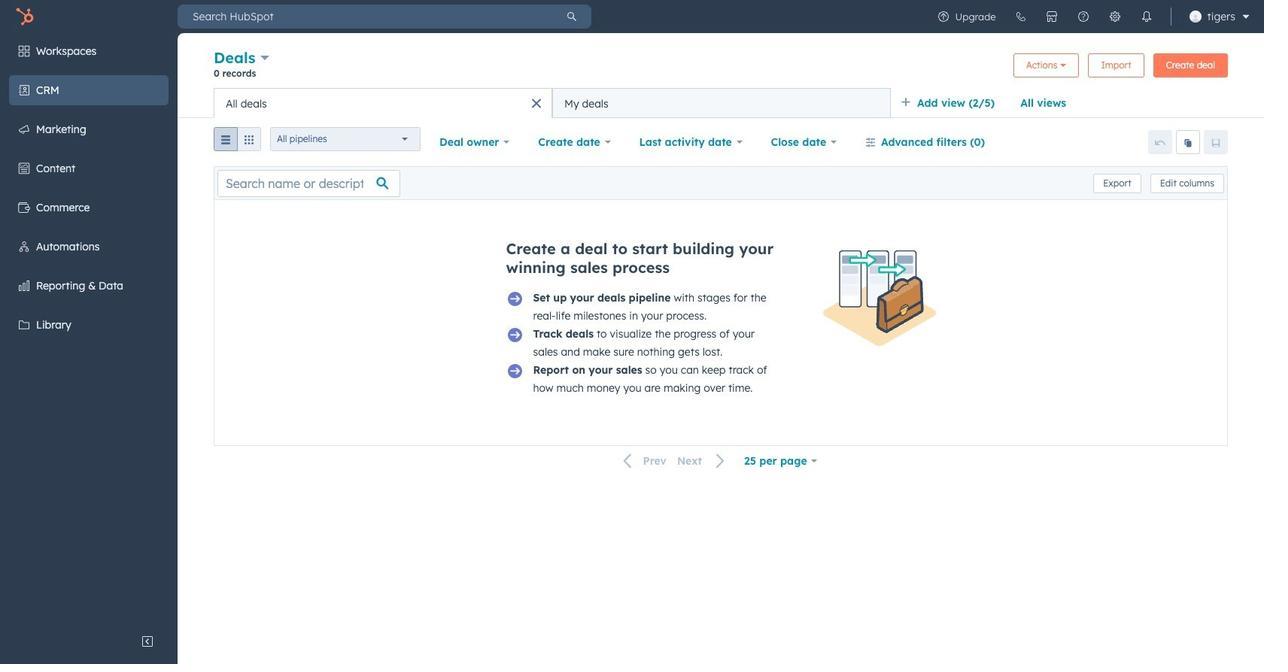 Task type: describe. For each thing, give the bounding box(es) containing it.
Search name or description search field
[[217, 170, 400, 197]]

Search HubSpot search field
[[178, 5, 552, 29]]

1 horizontal spatial menu
[[927, 0, 1255, 33]]

howard n/a image
[[1189, 11, 1201, 23]]

0 horizontal spatial menu
[[0, 33, 178, 627]]



Task type: locate. For each thing, give the bounding box(es) containing it.
pagination navigation
[[614, 451, 734, 471]]

banner
[[214, 47, 1228, 88]]

menu
[[927, 0, 1255, 33], [0, 33, 178, 627]]

marketplaces image
[[1046, 11, 1058, 23]]

help image
[[1077, 11, 1089, 23]]

group
[[214, 127, 261, 157]]

settings image
[[1109, 11, 1121, 23]]

notifications image
[[1140, 11, 1152, 23]]



Task type: vqa. For each thing, say whether or not it's contained in the screenshot.
leftmost alert
no



